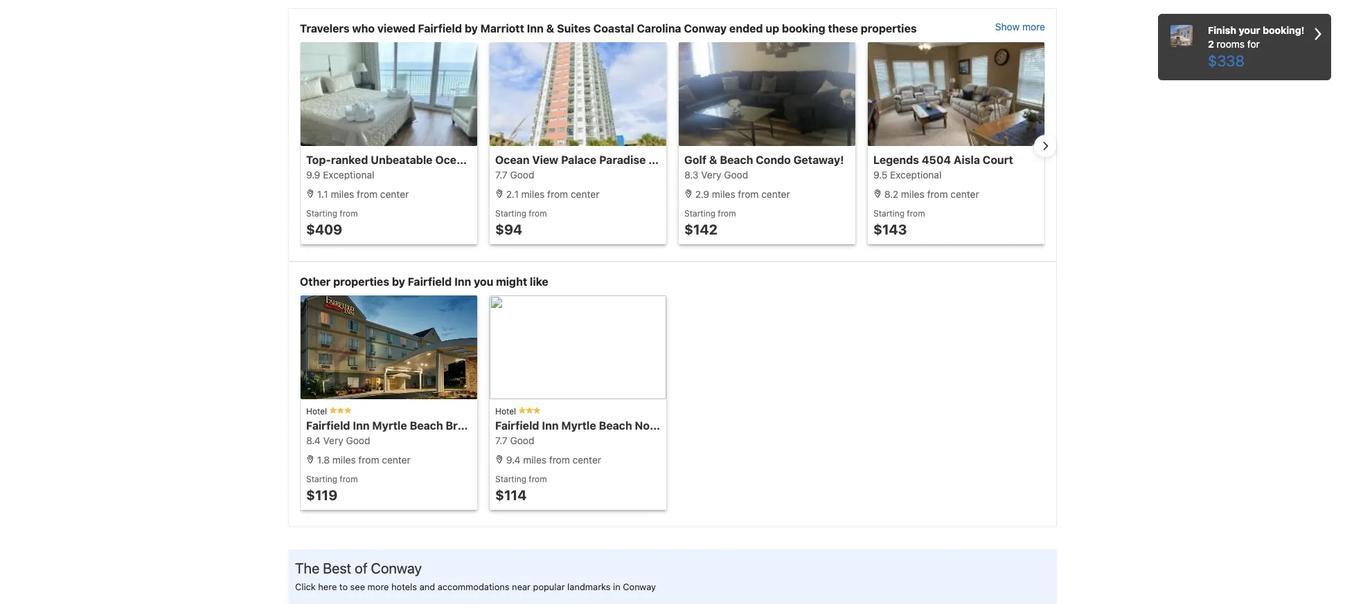 Task type: vqa. For each thing, say whether or not it's contained in the screenshot.


Task type: describe. For each thing, give the bounding box(es) containing it.
carolina
[[637, 22, 681, 35]]

ended
[[729, 22, 763, 35]]

from inside starting from $114
[[529, 474, 547, 484]]

miles for $409
[[331, 189, 354, 200]]

myrtle for $114
[[561, 419, 596, 433]]

2.1
[[506, 189, 519, 200]]

getaway!
[[794, 153, 844, 167]]

2 inside 'finish your booking! 2 rooms for $338'
[[1208, 38, 1214, 50]]

$409
[[306, 221, 342, 237]]

8.2
[[885, 189, 899, 200]]

starting from $143
[[874, 208, 925, 237]]

of
[[355, 560, 368, 577]]

9.4 miles from center
[[504, 455, 601, 466]]

fairfield inside fairfield inn myrtle beach broadway at the beach 8.4 very good
[[306, 419, 350, 433]]

& inside golf & beach condo getaway! 8.3 very good
[[709, 153, 717, 167]]

9.4
[[506, 455, 521, 466]]

2 inside ocean view palace paradise all-new w 2 balconies 7.7 good
[[706, 153, 713, 167]]

here
[[318, 582, 337, 593]]

from right '1.8' in the left of the page
[[358, 455, 379, 466]]

travelers who viewed fairfield by marriott inn & suites coastal carolina conway ended up booking these properties
[[300, 22, 917, 35]]

4504
[[922, 153, 951, 167]]

starting from $119
[[306, 474, 358, 503]]

1.1
[[317, 189, 328, 200]]

you
[[474, 275, 493, 288]]

starting for $119
[[306, 474, 337, 484]]

fairfield inn myrtle beach north 7.7 good
[[495, 419, 666, 447]]

center for $409
[[380, 189, 409, 200]]

8.4 very
[[306, 435, 343, 447]]

$114
[[495, 487, 527, 503]]

2.1 miles from center
[[504, 189, 600, 200]]

oceanfront
[[435, 153, 496, 167]]

region containing $409
[[289, 42, 1056, 250]]

starting from $94
[[495, 208, 547, 237]]

from down the fairfield inn myrtle beach north 7.7 good
[[549, 455, 570, 466]]

2.9
[[695, 189, 709, 200]]

paradise
[[599, 153, 646, 167]]

fairfield inn myrtle beach broadway at the beach 8.4 very good
[[306, 419, 569, 447]]

2.9 miles from center
[[693, 189, 790, 200]]

starting for $114
[[495, 474, 526, 484]]

7.7 good inside the fairfield inn myrtle beach north 7.7 good
[[495, 435, 534, 447]]

your
[[1239, 25, 1261, 36]]

coastal
[[594, 22, 634, 35]]

popular
[[533, 582, 565, 593]]

palace
[[561, 153, 597, 167]]

top-ranked unbeatable oceanfront views 9.9 exceptional
[[306, 153, 531, 181]]

ocean
[[495, 153, 530, 167]]

see
[[350, 582, 365, 593]]

ocean view palace paradise all-new w 2 balconies 7.7 good
[[495, 153, 768, 181]]

these
[[828, 22, 858, 35]]

1 vertical spatial by
[[392, 275, 405, 288]]

1.8 miles from center
[[315, 455, 411, 466]]

from inside starting from $119
[[340, 474, 358, 484]]

8.3 very
[[684, 169, 722, 181]]

$338
[[1208, 51, 1245, 69]]

9.9 exceptional
[[306, 169, 374, 181]]

miles for $119
[[332, 455, 356, 466]]

the best of conway click here to see more hotels and accommodations near popular landmarks in conway
[[295, 560, 656, 593]]

miles for $114
[[523, 455, 547, 466]]

$143
[[874, 221, 907, 237]]

beach left broadway
[[410, 419, 443, 433]]

booking!
[[1263, 25, 1305, 36]]

hotels
[[391, 582, 417, 593]]

good inside golf & beach condo getaway! 8.3 very good
[[724, 169, 748, 181]]

north
[[635, 419, 666, 433]]

inn inside the fairfield inn myrtle beach north 7.7 good
[[542, 419, 559, 433]]

viewed
[[377, 22, 415, 35]]

might
[[496, 275, 527, 288]]

rooms
[[1217, 38, 1245, 50]]

booking
[[782, 22, 826, 35]]

travelers
[[300, 22, 350, 35]]

hotel for $119
[[306, 407, 329, 416]]

fairfield right viewed
[[418, 22, 462, 35]]

0 vertical spatial by
[[465, 22, 478, 35]]

beach inside the fairfield inn myrtle beach north 7.7 good
[[599, 419, 632, 433]]

views
[[499, 153, 531, 167]]

inn right "marriott"
[[527, 22, 544, 35]]

beach right the
[[535, 419, 569, 433]]

inn inside fairfield inn myrtle beach broadway at the beach 8.4 very good
[[353, 419, 370, 433]]

top-
[[306, 153, 331, 167]]

show more link
[[995, 20, 1045, 37]]

marriott
[[481, 22, 524, 35]]

view
[[532, 153, 559, 167]]

starting for $409
[[306, 208, 337, 218]]

accommodations
[[438, 582, 510, 593]]

starting for $143
[[874, 208, 905, 218]]

in
[[613, 582, 621, 593]]

starting from $114
[[495, 474, 547, 503]]

other properties by fairfield inn you might like
[[300, 275, 548, 288]]

0 horizontal spatial &
[[546, 22, 554, 35]]

inn left you
[[455, 275, 471, 288]]

starting from $142
[[684, 208, 736, 237]]

9.5 exceptional
[[874, 169, 942, 181]]



Task type: locate. For each thing, give the bounding box(es) containing it.
1 horizontal spatial 3 stars image
[[519, 407, 541, 414]]

fairfield left you
[[408, 275, 452, 288]]

0 horizontal spatial hotel
[[306, 407, 329, 416]]

0 vertical spatial good
[[724, 169, 748, 181]]

1 horizontal spatial conway
[[623, 582, 656, 593]]

starting up $114
[[495, 474, 526, 484]]

1 myrtle from the left
[[372, 419, 407, 433]]

golf & beach condo getaway! 8.3 very good
[[684, 153, 844, 181]]

hotel for $114
[[495, 407, 519, 416]]

1 hotel from the left
[[306, 407, 329, 416]]

from inside starting from $142
[[718, 208, 736, 218]]

from down 2.1 miles from center
[[529, 208, 547, 218]]

8.2 miles from center
[[882, 189, 979, 200]]

inn
[[527, 22, 544, 35], [455, 275, 471, 288], [353, 419, 370, 433], [542, 419, 559, 433]]

near
[[512, 582, 531, 593]]

conway right in
[[623, 582, 656, 593]]

beach
[[720, 153, 753, 167], [410, 419, 443, 433], [535, 419, 569, 433], [599, 419, 632, 433]]

aisla
[[954, 153, 980, 167]]

2 hotel from the left
[[495, 407, 519, 416]]

1 horizontal spatial hotel
[[495, 407, 519, 416]]

center
[[380, 189, 409, 200], [571, 189, 600, 200], [762, 189, 790, 200], [951, 189, 979, 200], [382, 455, 411, 466], [573, 455, 601, 466]]

beach inside golf & beach condo getaway! 8.3 very good
[[720, 153, 753, 167]]

2 myrtle from the left
[[561, 419, 596, 433]]

beach up 2.9 miles from center on the right of page
[[720, 153, 753, 167]]

from inside 'starting from $94'
[[529, 208, 547, 218]]

finish your booking! 2 rooms for $338
[[1208, 25, 1305, 69]]

0 vertical spatial 2
[[1208, 38, 1214, 50]]

$119
[[306, 487, 338, 503]]

inn right the
[[542, 419, 559, 433]]

landmarks
[[567, 582, 611, 593]]

from down 1.8 miles from center
[[340, 474, 358, 484]]

center for $142
[[762, 189, 790, 200]]

0 vertical spatial &
[[546, 22, 554, 35]]

best
[[323, 560, 351, 577]]

from down 1.1 miles from center
[[340, 208, 358, 218]]

hotel
[[306, 407, 329, 416], [495, 407, 519, 416]]

conway left ended on the top right of page
[[684, 22, 727, 35]]

w
[[694, 153, 703, 167]]

starting up $409
[[306, 208, 337, 218]]

2 vertical spatial conway
[[623, 582, 656, 593]]

more right show
[[1023, 21, 1045, 32]]

the
[[515, 419, 533, 433]]

0 horizontal spatial myrtle
[[372, 419, 407, 433]]

2 7.7 good from the top
[[495, 435, 534, 447]]

for
[[1248, 38, 1260, 50]]

properties right other
[[333, 275, 389, 288]]

1 horizontal spatial properties
[[861, 22, 917, 35]]

properties right these
[[861, 22, 917, 35]]

good
[[724, 169, 748, 181], [346, 435, 370, 447]]

2 3 stars image from the left
[[519, 407, 541, 414]]

miles down 9.5 exceptional
[[901, 189, 925, 200]]

0 vertical spatial properties
[[861, 22, 917, 35]]

from inside starting from $143
[[907, 208, 925, 218]]

miles
[[331, 189, 354, 200], [521, 189, 545, 200], [712, 189, 735, 200], [901, 189, 925, 200], [332, 455, 356, 466], [523, 455, 547, 466]]

show
[[995, 21, 1020, 32]]

the
[[295, 560, 320, 577]]

1 vertical spatial good
[[346, 435, 370, 447]]

starting from $409
[[306, 208, 358, 237]]

1 7.7 good from the top
[[495, 169, 534, 181]]

2 down finish
[[1208, 38, 1214, 50]]

myrtle for $119
[[372, 419, 407, 433]]

up
[[766, 22, 779, 35]]

7.7 good inside ocean view palace paradise all-new w 2 balconies 7.7 good
[[495, 169, 534, 181]]

0 horizontal spatial by
[[392, 275, 405, 288]]

finish
[[1208, 25, 1237, 36]]

1 vertical spatial &
[[709, 153, 717, 167]]

center for $119
[[382, 455, 411, 466]]

hotel up 8.4 very
[[306, 407, 329, 416]]

golf
[[684, 153, 707, 167]]

1 horizontal spatial by
[[465, 22, 478, 35]]

miles for $143
[[901, 189, 925, 200]]

center down fairfield inn myrtle beach broadway at the beach 8.4 very good
[[382, 455, 411, 466]]

0 horizontal spatial properties
[[333, 275, 389, 288]]

starting
[[306, 208, 337, 218], [495, 208, 526, 218], [684, 208, 716, 218], [874, 208, 905, 218], [306, 474, 337, 484], [495, 474, 526, 484]]

legends 4504 aisla court 9.5 exceptional
[[874, 153, 1013, 181]]

center for $114
[[573, 455, 601, 466]]

fairfield up 9.4
[[495, 419, 539, 433]]

other
[[300, 275, 331, 288]]

like
[[530, 275, 548, 288]]

1 vertical spatial conway
[[371, 560, 422, 577]]

1 horizontal spatial more
[[1023, 21, 1045, 32]]

new
[[668, 153, 692, 167]]

at
[[502, 419, 513, 433]]

fairfield
[[418, 22, 462, 35], [408, 275, 452, 288], [306, 419, 350, 433], [495, 419, 539, 433]]

center down aisla
[[951, 189, 979, 200]]

3 stars image for $114
[[519, 407, 541, 414]]

& left suites
[[546, 22, 554, 35]]

miles for $94
[[521, 189, 545, 200]]

& right w
[[709, 153, 717, 167]]

0 horizontal spatial good
[[346, 435, 370, 447]]

0 vertical spatial more
[[1023, 21, 1045, 32]]

0 horizontal spatial more
[[368, 582, 389, 593]]

0 vertical spatial conway
[[684, 22, 727, 35]]

fairfield up 8.4 very
[[306, 419, 350, 433]]

miles for $142
[[712, 189, 735, 200]]

1 horizontal spatial &
[[709, 153, 717, 167]]

3 stars image
[[329, 407, 352, 414], [519, 407, 541, 414]]

0 horizontal spatial conway
[[371, 560, 422, 577]]

center down golf & beach condo getaway! 8.3 very good
[[762, 189, 790, 200]]

3 stars image up the
[[519, 407, 541, 414]]

beach left north
[[599, 419, 632, 433]]

7.7 good down the at
[[495, 435, 534, 447]]

click
[[295, 582, 316, 593]]

1 3 stars image from the left
[[329, 407, 352, 414]]

ranked
[[331, 153, 368, 167]]

0 horizontal spatial 2
[[706, 153, 713, 167]]

3 stars image for $119
[[329, 407, 352, 414]]

myrtle up 9.4 miles from center at the left bottom of the page
[[561, 419, 596, 433]]

conway
[[684, 22, 727, 35], [371, 560, 422, 577], [623, 582, 656, 593]]

$94
[[495, 221, 522, 237]]

from down view
[[547, 189, 568, 200]]

center for $94
[[571, 189, 600, 200]]

show more
[[995, 21, 1045, 32]]

broadway
[[446, 419, 499, 433]]

center down unbeatable
[[380, 189, 409, 200]]

2 right w
[[706, 153, 713, 167]]

miles right '1.8' in the left of the page
[[332, 455, 356, 466]]

starting up $119
[[306, 474, 337, 484]]

from
[[357, 189, 378, 200], [547, 189, 568, 200], [738, 189, 759, 200], [927, 189, 948, 200], [340, 208, 358, 218], [529, 208, 547, 218], [718, 208, 736, 218], [907, 208, 925, 218], [358, 455, 379, 466], [549, 455, 570, 466], [340, 474, 358, 484], [529, 474, 547, 484]]

unbeatable
[[371, 153, 433, 167]]

myrtle inside the fairfield inn myrtle beach north 7.7 good
[[561, 419, 596, 433]]

1 vertical spatial 2
[[706, 153, 713, 167]]

miles right the 2.1 on the top
[[521, 189, 545, 200]]

all-
[[649, 153, 668, 167]]

1 vertical spatial 7.7 good
[[495, 435, 534, 447]]

1 horizontal spatial myrtle
[[561, 419, 596, 433]]

myrtle inside fairfield inn myrtle beach broadway at the beach 8.4 very good
[[372, 419, 407, 433]]

starting up $142
[[684, 208, 716, 218]]

starting inside starting from $409
[[306, 208, 337, 218]]

miles down 9.9 exceptional
[[331, 189, 354, 200]]

starting inside starting from $142
[[684, 208, 716, 218]]

court
[[983, 153, 1013, 167]]

balconies
[[716, 153, 768, 167]]

1 horizontal spatial good
[[724, 169, 748, 181]]

from down 9.9 exceptional
[[357, 189, 378, 200]]

by
[[465, 22, 478, 35], [392, 275, 405, 288]]

more right see
[[368, 582, 389, 593]]

1 vertical spatial properties
[[333, 275, 389, 288]]

1 horizontal spatial 2
[[1208, 38, 1214, 50]]

who
[[352, 22, 375, 35]]

condo
[[756, 153, 791, 167]]

1.1 miles from center
[[315, 189, 409, 200]]

to
[[339, 582, 348, 593]]

properties
[[861, 22, 917, 35], [333, 275, 389, 288]]

from down legends 4504 aisla court 9.5 exceptional
[[927, 189, 948, 200]]

rightchevron image
[[1315, 24, 1322, 44]]

good inside fairfield inn myrtle beach broadway at the beach 8.4 very good
[[346, 435, 370, 447]]

fairfield inside the fairfield inn myrtle beach north 7.7 good
[[495, 419, 539, 433]]

starting inside starting from $114
[[495, 474, 526, 484]]

good up 1.8 miles from center
[[346, 435, 370, 447]]

region
[[289, 42, 1056, 250]]

conway up hotels
[[371, 560, 422, 577]]

center down the fairfield inn myrtle beach north 7.7 good
[[573, 455, 601, 466]]

starting inside starting from $143
[[874, 208, 905, 218]]

miles right "2.9"
[[712, 189, 735, 200]]

myrtle up 1.8 miles from center
[[372, 419, 407, 433]]

and
[[420, 582, 435, 593]]

from down 9.4 miles from center at the left bottom of the page
[[529, 474, 547, 484]]

from down 2.9 miles from center on the right of page
[[718, 208, 736, 218]]

1 vertical spatial more
[[368, 582, 389, 593]]

center down palace
[[571, 189, 600, 200]]

from inside starting from $409
[[340, 208, 358, 218]]

1.8
[[317, 455, 330, 466]]

0 horizontal spatial 3 stars image
[[329, 407, 352, 414]]

0 vertical spatial 7.7 good
[[495, 169, 534, 181]]

more
[[1023, 21, 1045, 32], [368, 582, 389, 593]]

hotel up the at
[[495, 407, 519, 416]]

miles right 9.4
[[523, 455, 547, 466]]

2 horizontal spatial conway
[[684, 22, 727, 35]]

starting inside starting from $119
[[306, 474, 337, 484]]

center for $143
[[951, 189, 979, 200]]

2
[[1208, 38, 1214, 50], [706, 153, 713, 167]]

inn up 1.8 miles from center
[[353, 419, 370, 433]]

from down golf & beach condo getaway! 8.3 very good
[[738, 189, 759, 200]]

suites
[[557, 22, 591, 35]]

legends
[[874, 153, 919, 167]]

starting up $143
[[874, 208, 905, 218]]

starting inside 'starting from $94'
[[495, 208, 526, 218]]

from down 8.2 miles from center
[[907, 208, 925, 218]]

more inside the best of conway click here to see more hotels and accommodations near popular landmarks in conway
[[368, 582, 389, 593]]

starting up the $94
[[495, 208, 526, 218]]

7.7 good down views
[[495, 169, 534, 181]]

$142
[[684, 221, 718, 237]]

good down the balconies
[[724, 169, 748, 181]]

starting for $94
[[495, 208, 526, 218]]

starting for $142
[[684, 208, 716, 218]]

3 stars image up 8.4 very
[[329, 407, 352, 414]]



